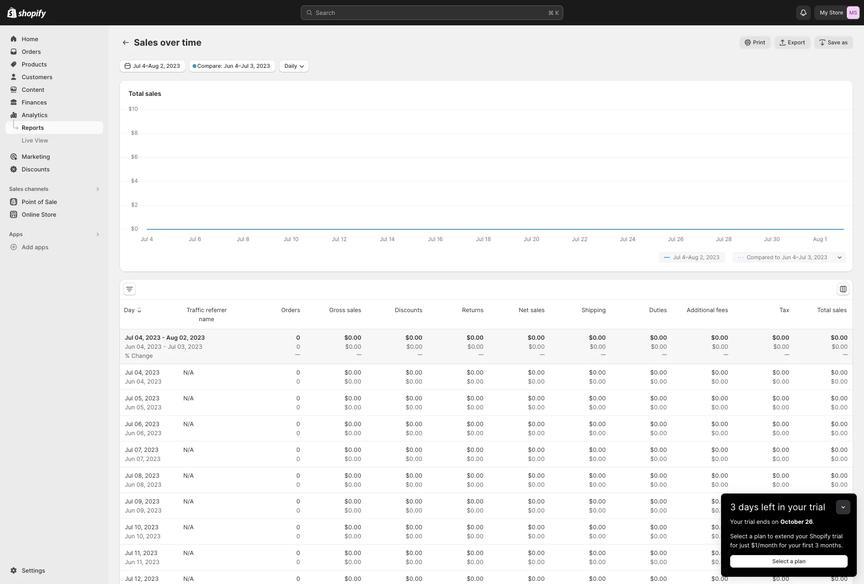 Task type: vqa. For each thing, say whether or not it's contained in the screenshot.


Task type: locate. For each thing, give the bounding box(es) containing it.
11, up 12,
[[137, 558, 143, 566]]

1 horizontal spatial for
[[779, 542, 787, 549]]

0 vertical spatial -
[[162, 334, 165, 341]]

3,
[[250, 62, 255, 69], [808, 254, 813, 261]]

a down "select a plan to extend your shopify trial for just $1/month for your first 3 months."
[[790, 558, 793, 565]]

3 inside "select a plan to extend your shopify trial for just $1/month for your first 3 months."
[[815, 542, 819, 549]]

trial up months. at the bottom right of the page
[[832, 533, 843, 540]]

0 0 for jun 06, 2023
[[296, 420, 300, 437]]

0 vertical spatial select
[[730, 533, 748, 540]]

1 vertical spatial 3,
[[808, 254, 813, 261]]

fees
[[716, 306, 728, 314]]

0 horizontal spatial trial
[[744, 518, 755, 525]]

0 horizontal spatial sales
[[9, 186, 23, 192]]

jul for 11,
[[125, 549, 133, 557]]

to right compared
[[775, 254, 780, 261]]

additional
[[687, 306, 715, 314]]

0 vertical spatial 4–jul
[[235, 62, 249, 69]]

jun up jul 05, 2023 jun 05, 2023
[[125, 378, 135, 385]]

referrer
[[206, 306, 227, 314]]

store right my
[[829, 9, 843, 16]]

left
[[761, 502, 775, 513]]

sales inside "button"
[[9, 186, 23, 192]]

0 horizontal spatial 4–jul
[[235, 62, 249, 69]]

1 horizontal spatial jul 4–aug 2, 2023
[[673, 254, 720, 261]]

04,
[[135, 334, 144, 341], [137, 343, 145, 350], [135, 369, 143, 376], [137, 378, 145, 385]]

jul inside jul 05, 2023 jun 05, 2023
[[125, 395, 133, 402]]

no change image
[[295, 351, 300, 358], [540, 351, 545, 358], [601, 351, 606, 358], [662, 351, 667, 358], [723, 351, 728, 358], [784, 351, 789, 358], [843, 351, 848, 358]]

05, down jul 04, 2023 jun 04, 2023
[[135, 395, 143, 402]]

plan up $1/month
[[754, 533, 766, 540]]

reports link
[[5, 121, 103, 134]]

tax
[[780, 306, 789, 314]]

home link
[[5, 33, 103, 45]]

jul inside jul 10, 2023 jun 10, 2023
[[125, 523, 133, 531]]

0
[[296, 334, 300, 341], [297, 343, 300, 350], [296, 369, 300, 376], [296, 378, 300, 385], [296, 395, 300, 402], [296, 404, 300, 411], [296, 420, 300, 428], [296, 429, 300, 437], [296, 446, 300, 453], [296, 455, 300, 462], [296, 472, 300, 479], [296, 481, 300, 488], [296, 498, 300, 505], [296, 507, 300, 514], [296, 523, 300, 531], [296, 533, 300, 540], [296, 549, 300, 557], [296, 558, 300, 566], [296, 575, 300, 582]]

jun up jul 10, 2023 jun 10, 2023
[[125, 507, 135, 514]]

08, up the jul 09, 2023 jun 09, 2023
[[137, 481, 145, 488]]

6 n/a from the top
[[183, 498, 194, 505]]

orders inside orders button
[[281, 306, 300, 314]]

for left just
[[730, 542, 738, 549]]

discounts inside button
[[395, 306, 422, 314]]

total down jul 4–aug 2, 2023 dropdown button
[[128, 90, 144, 97]]

0 vertical spatial 2,
[[160, 62, 165, 69]]

print button
[[740, 36, 771, 49]]

2023 inside jul 4–aug 2, 2023 dropdown button
[[166, 62, 180, 69]]

1 vertical spatial plan
[[795, 558, 806, 565]]

jun inside the jul 06, 2023 jun 06, 2023
[[125, 429, 135, 437]]

jun inside the jul 04, 2023 - aug 02, 2023 jun 04, 2023 - jul 03, 2023 % change
[[125, 343, 135, 350]]

0 horizontal spatial store
[[41, 211, 56, 218]]

10, down the jul 09, 2023 jun 09, 2023
[[135, 523, 142, 531]]

1 horizontal spatial a
[[790, 558, 793, 565]]

4–aug
[[142, 62, 159, 69], [682, 254, 698, 261]]

26
[[805, 518, 813, 525]]

jul inside the jul 09, 2023 jun 09, 2023
[[125, 498, 133, 505]]

2 no change image from the left
[[418, 351, 422, 358]]

1 horizontal spatial 3,
[[808, 254, 813, 261]]

0 vertical spatial 3,
[[250, 62, 255, 69]]

8 n/a from the top
[[183, 549, 194, 557]]

october
[[780, 518, 804, 525]]

1 horizontal spatial discounts
[[395, 306, 422, 314]]

shopify image
[[7, 7, 17, 18]]

7 0 0 from the top
[[296, 523, 300, 540]]

jul 08, 2023 jun 08, 2023
[[125, 472, 162, 488]]

jun up 12,
[[125, 558, 135, 566]]

orders button
[[271, 301, 302, 319]]

jul 4–aug 2, 2023 button
[[119, 60, 185, 72]]

your inside dropdown button
[[788, 502, 807, 513]]

1 horizontal spatial trial
[[809, 502, 825, 513]]

jul inside the jul 06, 2023 jun 06, 2023
[[125, 420, 133, 428]]

as
[[842, 39, 848, 46]]

4 n/a from the top
[[183, 446, 194, 453]]

2 for from the left
[[779, 542, 787, 549]]

1 vertical spatial 11,
[[137, 558, 143, 566]]

your up october on the bottom
[[788, 502, 807, 513]]

0 vertical spatial orders
[[22, 48, 41, 55]]

0 horizontal spatial to
[[768, 533, 773, 540]]

0 vertical spatial sales
[[134, 37, 158, 48]]

jun up % at the bottom
[[125, 343, 135, 350]]

0 0 for jun 10, 2023
[[296, 523, 300, 540]]

1 vertical spatial 3
[[815, 542, 819, 549]]

1 vertical spatial total sales
[[817, 306, 847, 314]]

1 horizontal spatial select
[[772, 558, 789, 565]]

plan for select a plan to extend your shopify trial for just $1/month for your first 3 months.
[[754, 533, 766, 540]]

7 n/a from the top
[[183, 523, 194, 531]]

07, down the jul 06, 2023 jun 06, 2023
[[135, 446, 142, 453]]

1 horizontal spatial no change image
[[418, 351, 422, 358]]

jul
[[133, 62, 141, 69], [673, 254, 681, 261], [125, 334, 133, 341], [168, 343, 176, 350], [125, 369, 133, 376], [125, 395, 133, 402], [125, 420, 133, 428], [125, 446, 133, 453], [125, 472, 133, 479], [125, 498, 133, 505], [125, 523, 133, 531], [125, 549, 133, 557], [125, 575, 133, 582]]

4–jul right compared
[[793, 254, 806, 261]]

1 horizontal spatial total sales
[[817, 306, 847, 314]]

jun for jul 04, 2023 jun 04, 2023
[[125, 378, 135, 385]]

just
[[740, 542, 750, 549]]

select a plan
[[772, 558, 806, 565]]

0 0 for jun 04, 2023
[[296, 369, 300, 385]]

1 horizontal spatial 4–jul
[[793, 254, 806, 261]]

trial inside "select a plan to extend your shopify trial for just $1/month for your first 3 months."
[[832, 533, 843, 540]]

your left first
[[789, 542, 801, 549]]

1 horizontal spatial sales
[[134, 37, 158, 48]]

0 horizontal spatial no change image
[[356, 351, 361, 358]]

4–jul inside compare: jun 4–jul 3, 2023 dropdown button
[[235, 62, 249, 69]]

jul inside 'jul 07, 2023 jun 07, 2023'
[[125, 446, 133, 453]]

discounts
[[22, 166, 50, 173], [395, 306, 422, 314]]

2 n/a from the top
[[183, 395, 194, 402]]

sales inside button
[[531, 306, 545, 314]]

aug
[[166, 334, 178, 341]]

9 n/a from the top
[[183, 575, 194, 582]]

extend
[[775, 533, 794, 540]]

2 horizontal spatial trial
[[832, 533, 843, 540]]

day button
[[123, 301, 145, 319]]

jul for 08,
[[125, 472, 133, 479]]

1 vertical spatial to
[[768, 533, 773, 540]]

3 days left in your trial element
[[721, 517, 857, 577]]

- left 03,
[[163, 343, 166, 350]]

total inside 'button'
[[817, 306, 831, 314]]

1 vertical spatial discounts
[[395, 306, 422, 314]]

export button
[[774, 36, 811, 49]]

my
[[820, 9, 828, 16]]

0 horizontal spatial 3,
[[250, 62, 255, 69]]

jul 06, 2023 jun 06, 2023
[[125, 420, 162, 437]]

1 horizontal spatial orders
[[281, 306, 300, 314]]

jun for jul 11, 2023 jun 11, 2023
[[125, 558, 135, 566]]

jun for jul 08, 2023 jun 08, 2023
[[125, 481, 135, 488]]

jun inside 'jul 07, 2023 jun 07, 2023'
[[125, 455, 135, 462]]

0 vertical spatial your
[[788, 502, 807, 513]]

4 no change image from the left
[[662, 351, 667, 358]]

1 vertical spatial 09,
[[137, 507, 145, 514]]

1 vertical spatial orders
[[281, 306, 300, 314]]

3 0 0 from the top
[[296, 420, 300, 437]]

1 vertical spatial 2,
[[700, 254, 705, 261]]

0 horizontal spatial orders
[[22, 48, 41, 55]]

total sales
[[128, 90, 161, 97], [817, 306, 847, 314]]

jun inside the jul 09, 2023 jun 09, 2023
[[125, 507, 135, 514]]

0 horizontal spatial plan
[[754, 533, 766, 540]]

on
[[772, 518, 779, 525]]

0 horizontal spatial 3
[[730, 502, 736, 513]]

store
[[829, 9, 843, 16], [41, 211, 56, 218]]

1 vertical spatial jul 4–aug 2, 2023
[[673, 254, 720, 261]]

1 vertical spatial trial
[[744, 518, 755, 525]]

jul 09, 2023 jun 09, 2023
[[125, 498, 162, 514]]

$0.00
[[344, 334, 361, 341], [406, 334, 422, 341], [467, 334, 484, 341], [528, 334, 545, 341], [589, 334, 606, 341], [650, 334, 667, 341], [711, 334, 728, 341], [772, 334, 789, 341], [831, 334, 848, 341], [345, 343, 361, 350], [406, 343, 422, 350], [468, 343, 484, 350], [529, 343, 545, 350], [590, 343, 606, 350], [651, 343, 667, 350], [712, 343, 728, 350], [773, 343, 789, 350], [832, 343, 848, 350], [345, 369, 361, 376], [406, 369, 422, 376], [467, 369, 484, 376], [528, 369, 545, 376], [589, 369, 606, 376], [650, 369, 667, 376], [711, 369, 728, 376], [773, 369, 789, 376], [831, 369, 848, 376], [345, 378, 361, 385], [406, 378, 422, 385], [467, 378, 484, 385], [528, 378, 545, 385], [589, 378, 606, 385], [650, 378, 667, 385], [711, 378, 728, 385], [773, 378, 789, 385], [831, 378, 848, 385], [345, 395, 361, 402], [406, 395, 422, 402], [467, 395, 484, 402], [528, 395, 545, 402], [589, 395, 606, 402], [650, 395, 667, 402], [711, 395, 728, 402], [773, 395, 789, 402], [831, 395, 848, 402], [345, 404, 361, 411], [406, 404, 422, 411], [467, 404, 484, 411], [528, 404, 545, 411], [589, 404, 606, 411], [650, 404, 667, 411], [711, 404, 728, 411], [773, 404, 789, 411], [831, 404, 848, 411], [345, 420, 361, 428], [406, 420, 422, 428], [467, 420, 484, 428], [528, 420, 545, 428], [589, 420, 606, 428], [650, 420, 667, 428], [711, 420, 728, 428], [773, 420, 789, 428], [831, 420, 848, 428], [345, 429, 361, 437], [406, 429, 422, 437], [467, 429, 484, 437], [528, 429, 545, 437], [589, 429, 606, 437], [650, 429, 667, 437], [711, 429, 728, 437], [773, 429, 789, 437], [831, 429, 848, 437], [345, 446, 361, 453], [406, 446, 422, 453], [467, 446, 484, 453], [528, 446, 545, 453], [589, 446, 606, 453], [650, 446, 667, 453], [711, 446, 728, 453], [773, 446, 789, 453], [831, 446, 848, 453], [345, 455, 361, 462], [406, 455, 422, 462], [467, 455, 484, 462], [528, 455, 545, 462], [589, 455, 606, 462], [650, 455, 667, 462], [711, 455, 728, 462], [773, 455, 789, 462], [831, 455, 848, 462], [345, 472, 361, 479], [406, 472, 422, 479], [467, 472, 484, 479], [528, 472, 545, 479], [589, 472, 606, 479], [650, 472, 667, 479], [711, 472, 728, 479], [773, 472, 789, 479], [831, 472, 848, 479], [345, 481, 361, 488], [406, 481, 422, 488], [467, 481, 484, 488], [528, 481, 545, 488], [589, 481, 606, 488], [650, 481, 667, 488], [711, 481, 728, 488], [773, 481, 789, 488], [831, 481, 848, 488], [345, 498, 361, 505], [406, 498, 422, 505], [467, 498, 484, 505], [528, 498, 545, 505], [589, 498, 606, 505], [650, 498, 667, 505], [711, 498, 728, 505], [773, 498, 789, 505], [831, 498, 848, 505], [345, 507, 361, 514], [406, 507, 422, 514], [467, 507, 484, 514], [528, 507, 545, 514], [589, 507, 606, 514], [650, 507, 667, 514], [711, 507, 728, 514], [773, 507, 789, 514], [831, 507, 848, 514], [345, 523, 361, 531], [406, 523, 422, 531], [467, 523, 484, 531], [528, 523, 545, 531], [589, 523, 606, 531], [650, 523, 667, 531], [711, 523, 728, 531], [773, 523, 789, 531], [831, 523, 848, 531], [345, 533, 361, 540], [406, 533, 422, 540], [467, 533, 484, 540], [528, 533, 545, 540], [589, 533, 606, 540], [650, 533, 667, 540], [711, 533, 728, 540], [773, 533, 789, 540], [831, 533, 848, 540], [345, 549, 361, 557], [406, 549, 422, 557], [467, 549, 484, 557], [528, 549, 545, 557], [589, 549, 606, 557], [650, 549, 667, 557], [711, 549, 728, 557], [773, 549, 789, 557], [831, 549, 848, 557], [345, 558, 361, 566], [406, 558, 422, 566], [467, 558, 484, 566], [528, 558, 545, 566], [589, 558, 606, 566], [650, 558, 667, 566], [711, 558, 728, 566], [773, 558, 789, 566], [831, 558, 848, 566], [345, 575, 361, 582], [406, 575, 422, 582], [467, 575, 484, 582], [528, 575, 545, 582], [589, 575, 606, 582], [650, 575, 667, 582], [711, 575, 728, 582], [773, 575, 789, 582], [831, 575, 848, 582]]

10, up jul 11, 2023 jun 11, 2023
[[137, 533, 144, 540]]

orders
[[22, 48, 41, 55], [281, 306, 300, 314]]

in
[[778, 502, 785, 513]]

3 right first
[[815, 542, 819, 549]]

3 no change image from the left
[[601, 351, 606, 358]]

a for select a plan to extend your shopify trial for just $1/month for your first 3 months.
[[749, 533, 753, 540]]

1 vertical spatial select
[[772, 558, 789, 565]]

total right tax
[[817, 306, 831, 314]]

sales up point
[[9, 186, 23, 192]]

1 vertical spatial 4–jul
[[793, 254, 806, 261]]

plan for select a plan
[[795, 558, 806, 565]]

-
[[162, 334, 165, 341], [163, 343, 166, 350]]

jun up 'jul 07, 2023 jun 07, 2023'
[[125, 429, 135, 437]]

select for select a plan to extend your shopify trial for just $1/month for your first 3 months.
[[730, 533, 748, 540]]

3 inside 3 days left in your trial dropdown button
[[730, 502, 736, 513]]

sales
[[134, 37, 158, 48], [9, 186, 23, 192]]

1 vertical spatial 07,
[[137, 455, 144, 462]]

6 0 0 from the top
[[296, 498, 300, 514]]

11, down jul 10, 2023 jun 10, 2023
[[135, 549, 141, 557]]

1 vertical spatial a
[[790, 558, 793, 565]]

3 up your
[[730, 502, 736, 513]]

customers link
[[5, 71, 103, 83]]

09, up jul 10, 2023 jun 10, 2023
[[137, 507, 145, 514]]

jul inside "jul 08, 2023 jun 08, 2023"
[[125, 472, 133, 479]]

09, down "jul 08, 2023 jun 08, 2023"
[[135, 498, 143, 505]]

0 vertical spatial jul 4–aug 2, 2023
[[133, 62, 180, 69]]

for down extend
[[779, 542, 787, 549]]

jun for jul 06, 2023 jun 06, 2023
[[125, 429, 135, 437]]

1 vertical spatial -
[[163, 343, 166, 350]]

0 vertical spatial 3
[[730, 502, 736, 513]]

jun inside jul 05, 2023 jun 05, 2023
[[125, 404, 135, 411]]

jun right compare:
[[224, 62, 233, 69]]

total sales inside 'button'
[[817, 306, 847, 314]]

sales left "over"
[[134, 37, 158, 48]]

store for my store
[[829, 9, 843, 16]]

sales inside button
[[347, 306, 361, 314]]

jun up the jul 09, 2023 jun 09, 2023
[[125, 481, 135, 488]]

5 n/a from the top
[[183, 472, 194, 479]]

1 no change image from the left
[[356, 351, 361, 358]]

settings link
[[5, 564, 103, 577]]

jul inside jul 11, 2023 jun 11, 2023
[[125, 549, 133, 557]]

3 days left in your trial button
[[721, 494, 857, 513]]

a up just
[[749, 533, 753, 540]]

1 n/a from the top
[[183, 369, 194, 376]]

finances link
[[5, 96, 103, 109]]

1 vertical spatial store
[[41, 211, 56, 218]]

06,
[[135, 420, 143, 428], [137, 429, 145, 437]]

3 no change image from the left
[[479, 351, 484, 358]]

2 0 0 from the top
[[296, 395, 300, 411]]

jun inside jul 10, 2023 jun 10, 2023
[[125, 533, 135, 540]]

0 horizontal spatial select
[[730, 533, 748, 540]]

1 vertical spatial total
[[817, 306, 831, 314]]

jun inside jul 11, 2023 jun 11, 2023
[[125, 558, 135, 566]]

2, inside dropdown button
[[160, 62, 165, 69]]

0 horizontal spatial total
[[128, 90, 144, 97]]

0 horizontal spatial for
[[730, 542, 738, 549]]

select
[[730, 533, 748, 540], [772, 558, 789, 565]]

3 n/a from the top
[[183, 420, 194, 428]]

to
[[775, 254, 780, 261], [768, 533, 773, 540]]

select up just
[[730, 533, 748, 540]]

jul inside jul 04, 2023 jun 04, 2023
[[125, 369, 133, 376]]

0 0 for jun 09, 2023
[[296, 498, 300, 514]]

1 horizontal spatial 4–aug
[[682, 254, 698, 261]]

trial
[[809, 502, 825, 513], [744, 518, 755, 525], [832, 533, 843, 540]]

plan down first
[[795, 558, 806, 565]]

0 horizontal spatial 2,
[[160, 62, 165, 69]]

4 0 0 from the top
[[296, 446, 300, 462]]

jun
[[224, 62, 233, 69], [782, 254, 791, 261], [125, 343, 135, 350], [125, 378, 135, 385], [125, 404, 135, 411], [125, 429, 135, 437], [125, 455, 135, 462], [125, 481, 135, 488], [125, 507, 135, 514], [125, 533, 135, 540], [125, 558, 135, 566]]

2 horizontal spatial no change image
[[479, 351, 484, 358]]

additional fees button
[[676, 301, 730, 319]]

for
[[730, 542, 738, 549], [779, 542, 787, 549]]

0 vertical spatial plan
[[754, 533, 766, 540]]

store inside button
[[41, 211, 56, 218]]

1 horizontal spatial 3
[[815, 542, 819, 549]]

05, up the jul 06, 2023 jun 06, 2023
[[137, 404, 145, 411]]

jul 11, 2023 jun 11, 2023
[[125, 549, 160, 566]]

select down "select a plan to extend your shopify trial for just $1/month for your first 3 months."
[[772, 558, 789, 565]]

0 vertical spatial store
[[829, 9, 843, 16]]

ends
[[757, 518, 770, 525]]

traffic referrer name button
[[182, 301, 240, 328]]

n/a for jul 06, 2023 jun 06, 2023
[[183, 420, 194, 428]]

1 0 0 from the top
[[296, 369, 300, 385]]

analytics link
[[5, 109, 103, 121]]

plan inside "select a plan to extend your shopify trial for just $1/month for your first 3 months."
[[754, 533, 766, 540]]

1 vertical spatial 4–aug
[[682, 254, 698, 261]]

4–jul right compare:
[[235, 62, 249, 69]]

of
[[38, 198, 43, 205]]

n/a for jul 10, 2023 jun 10, 2023
[[183, 523, 194, 531]]

sales channels
[[9, 186, 48, 192]]

0 horizontal spatial 4–aug
[[142, 62, 159, 69]]

0 horizontal spatial a
[[749, 533, 753, 540]]

3, inside dropdown button
[[250, 62, 255, 69]]

07,
[[135, 446, 142, 453], [137, 455, 144, 462]]

returns button
[[452, 301, 485, 319]]

select for select a plan
[[772, 558, 789, 565]]

4–jul
[[235, 62, 249, 69], [793, 254, 806, 261]]

jun right compared
[[782, 254, 791, 261]]

jun for jul 05, 2023 jun 05, 2023
[[125, 404, 135, 411]]

trial up .
[[809, 502, 825, 513]]

jun up "jul 08, 2023 jun 08, 2023"
[[125, 455, 135, 462]]

0 horizontal spatial total sales
[[128, 90, 161, 97]]

08, down 'jul 07, 2023 jun 07, 2023'
[[135, 472, 143, 479]]

8 0 0 from the top
[[296, 549, 300, 566]]

07, up "jul 08, 2023 jun 08, 2023"
[[137, 455, 144, 462]]

total sales button
[[807, 301, 848, 319]]

trial right your
[[744, 518, 755, 525]]

jun up jul 11, 2023 jun 11, 2023
[[125, 533, 135, 540]]

2 no change image from the left
[[540, 351, 545, 358]]

1 horizontal spatial to
[[775, 254, 780, 261]]

jul inside dropdown button
[[133, 62, 141, 69]]

0 vertical spatial 4–aug
[[142, 62, 159, 69]]

06, down jul 05, 2023 jun 05, 2023
[[135, 420, 143, 428]]

jun up the jul 06, 2023 jun 06, 2023
[[125, 404, 135, 411]]

0 0 for jun 05, 2023
[[296, 395, 300, 411]]

jul for 05,
[[125, 395, 133, 402]]

gross sales button
[[319, 301, 363, 319]]

jun inside jul 04, 2023 jun 04, 2023
[[125, 378, 135, 385]]

1 for from the left
[[730, 542, 738, 549]]

jul 4–aug 2, 2023
[[133, 62, 180, 69], [673, 254, 720, 261]]

10,
[[135, 523, 142, 531], [137, 533, 144, 540]]

a inside "select a plan to extend your shopify trial for just $1/month for your first 3 months."
[[749, 533, 753, 540]]

n/a for jul 08, 2023 jun 08, 2023
[[183, 472, 194, 479]]

4–aug inside dropdown button
[[142, 62, 159, 69]]

5 0 0 from the top
[[296, 472, 300, 488]]

1 horizontal spatial total
[[817, 306, 831, 314]]

discounts link
[[5, 163, 103, 176]]

0 vertical spatial a
[[749, 533, 753, 540]]

jun inside "jul 08, 2023 jun 08, 2023"
[[125, 481, 135, 488]]

day
[[124, 306, 135, 314]]

0 vertical spatial discounts
[[22, 166, 50, 173]]

no change image
[[356, 351, 361, 358], [418, 351, 422, 358], [479, 351, 484, 358]]

your up first
[[796, 533, 808, 540]]

1 horizontal spatial plan
[[795, 558, 806, 565]]

1 vertical spatial sales
[[9, 186, 23, 192]]

0 vertical spatial trial
[[809, 502, 825, 513]]

1 horizontal spatial store
[[829, 9, 843, 16]]

1 vertical spatial 08,
[[137, 481, 145, 488]]

store down the sale
[[41, 211, 56, 218]]

0 horizontal spatial jul 4–aug 2, 2023
[[133, 62, 180, 69]]

06, up 'jul 07, 2023 jun 07, 2023'
[[137, 429, 145, 437]]

1 vertical spatial 10,
[[137, 533, 144, 540]]

sales for sales over time
[[134, 37, 158, 48]]

to up $1/month
[[768, 533, 773, 540]]

2 vertical spatial trial
[[832, 533, 843, 540]]

- left aug
[[162, 334, 165, 341]]

sales inside 'button'
[[833, 306, 847, 314]]

content link
[[5, 83, 103, 96]]

live view link
[[5, 134, 103, 147]]

⌘
[[548, 9, 554, 16]]

05,
[[135, 395, 143, 402], [137, 404, 145, 411]]

select inside "select a plan to extend your shopify trial for just $1/month for your first 3 months."
[[730, 533, 748, 540]]

0 vertical spatial total
[[128, 90, 144, 97]]

total
[[128, 90, 144, 97], [817, 306, 831, 314]]



Task type: describe. For each thing, give the bounding box(es) containing it.
0 0 for jun 07, 2023
[[296, 446, 300, 462]]

0 vertical spatial 08,
[[135, 472, 143, 479]]

additional fees
[[687, 306, 728, 314]]

03,
[[177, 343, 186, 350]]

gross sales
[[329, 306, 361, 314]]

daily
[[285, 62, 297, 69]]

daily button
[[279, 60, 309, 72]]

jul 04, 2023 jun 04, 2023
[[125, 369, 162, 385]]

0 vertical spatial 09,
[[135, 498, 143, 505]]

n/a for jul 04, 2023 jun 04, 2023
[[183, 369, 194, 376]]

your trial ends on october 26 .
[[730, 518, 815, 525]]

compared
[[747, 254, 774, 261]]

sales for sales channels
[[9, 186, 23, 192]]

traffic referrer name
[[186, 306, 227, 323]]

net sales button
[[508, 301, 546, 319]]

reports
[[22, 124, 44, 131]]

0 vertical spatial total sales
[[128, 90, 161, 97]]

compared to jun 4–jul 3, 2023
[[747, 254, 828, 261]]

point
[[22, 198, 36, 205]]

jul for 06,
[[125, 420, 133, 428]]

over
[[160, 37, 180, 48]]

gross
[[329, 306, 345, 314]]

0 vertical spatial 11,
[[135, 549, 141, 557]]

.
[[813, 518, 815, 525]]

to inside "select a plan to extend your shopify trial for just $1/month for your first 3 months."
[[768, 533, 773, 540]]

days
[[739, 502, 759, 513]]

1 vertical spatial 05,
[[137, 404, 145, 411]]

2 vertical spatial your
[[789, 542, 801, 549]]

trial inside dropdown button
[[809, 502, 825, 513]]

$1/month
[[751, 542, 778, 549]]

apps button
[[5, 228, 103, 241]]

net
[[519, 306, 529, 314]]

live
[[22, 137, 33, 144]]

months.
[[821, 542, 843, 549]]

first
[[803, 542, 813, 549]]

point of sale
[[22, 198, 57, 205]]

home
[[22, 35, 38, 43]]

2023 inside compare: jun 4–jul 3, 2023 dropdown button
[[256, 62, 270, 69]]

view
[[35, 137, 48, 144]]

jun inside compare: jun 4–jul 3, 2023 dropdown button
[[224, 62, 233, 69]]

sales channels button
[[5, 183, 103, 195]]

sales over time
[[134, 37, 202, 48]]

add apps button
[[5, 241, 103, 253]]

shipping button
[[571, 301, 607, 319]]

save as
[[828, 39, 848, 46]]

time
[[182, 37, 202, 48]]

6 no change image from the left
[[784, 351, 789, 358]]

0 vertical spatial 10,
[[135, 523, 142, 531]]

change
[[131, 352, 153, 359]]

shipping
[[582, 306, 606, 314]]

jul for 09,
[[125, 498, 133, 505]]

print
[[753, 39, 765, 46]]

jul 04, 2023 - aug 02, 2023 jun 04, 2023 - jul 03, 2023 % change
[[125, 334, 205, 359]]

a for select a plan
[[790, 558, 793, 565]]

point of sale button
[[0, 195, 109, 208]]

5 no change image from the left
[[723, 351, 728, 358]]

export
[[788, 39, 805, 46]]

jul for 04,
[[125, 369, 133, 376]]

returns
[[462, 306, 484, 314]]

my store image
[[847, 6, 860, 19]]

live view
[[22, 137, 48, 144]]

0 0 for jun 08, 2023
[[296, 472, 300, 488]]

0 vertical spatial 06,
[[135, 420, 143, 428]]

1 vertical spatial 06,
[[137, 429, 145, 437]]

jun for jul 09, 2023 jun 09, 2023
[[125, 507, 135, 514]]

store for online store
[[41, 211, 56, 218]]

1 vertical spatial your
[[796, 533, 808, 540]]

compare: jun 4–jul 3, 2023
[[197, 62, 270, 69]]

finances
[[22, 99, 47, 106]]

online store link
[[5, 208, 103, 221]]

jun for jul 07, 2023 jun 07, 2023
[[125, 455, 135, 462]]

7 no change image from the left
[[843, 351, 848, 358]]

0 vertical spatial to
[[775, 254, 780, 261]]

n/a for jul 11, 2023 jun 11, 2023
[[183, 549, 194, 557]]

search
[[316, 9, 335, 16]]

content
[[22, 86, 44, 93]]

1 no change image from the left
[[295, 351, 300, 358]]

orders inside the orders link
[[22, 48, 41, 55]]

jul 07, 2023 jun 07, 2023
[[125, 446, 161, 462]]

jul 10, 2023 jun 10, 2023
[[125, 523, 161, 540]]

my store
[[820, 9, 843, 16]]

0 0 for jun 11, 2023
[[296, 549, 300, 566]]

compare: jun 4–jul 3, 2023 button
[[189, 60, 275, 72]]

select a plan to extend your shopify trial for just $1/month for your first 3 months.
[[730, 533, 843, 549]]

jul 05, 2023 jun 05, 2023
[[125, 395, 162, 411]]

marketing
[[22, 153, 50, 160]]

add apps
[[22, 243, 48, 251]]

1 horizontal spatial 2,
[[700, 254, 705, 261]]

point of sale link
[[5, 195, 103, 208]]

0 vertical spatial 05,
[[135, 395, 143, 402]]

jul for 07,
[[125, 446, 133, 453]]

jul for 10,
[[125, 523, 133, 531]]

save as button
[[814, 36, 853, 49]]

jul 4–aug 2, 2023 inside dropdown button
[[133, 62, 180, 69]]

traffic
[[186, 306, 204, 314]]

jun for jul 10, 2023 jun 10, 2023
[[125, 533, 135, 540]]

net sales
[[519, 306, 545, 314]]

duties
[[649, 306, 667, 314]]

shopify image
[[18, 9, 46, 18]]

k
[[555, 9, 559, 16]]

n/a for jul 07, 2023 jun 07, 2023
[[183, 446, 194, 453]]

%
[[125, 352, 130, 359]]

n/a for jul 05, 2023 jun 05, 2023
[[183, 395, 194, 402]]

⌘ k
[[548, 9, 559, 16]]

discounts button
[[385, 301, 424, 319]]

0 horizontal spatial discounts
[[22, 166, 50, 173]]

online store
[[22, 211, 56, 218]]

marketing link
[[5, 150, 103, 163]]

sale
[[45, 198, 57, 205]]

name
[[199, 315, 214, 323]]

tax button
[[769, 301, 791, 319]]

products
[[22, 61, 47, 68]]

n/a for jul 09, 2023 jun 09, 2023
[[183, 498, 194, 505]]

0 vertical spatial 07,
[[135, 446, 142, 453]]

save
[[828, 39, 840, 46]]

apps
[[35, 243, 48, 251]]

products link
[[5, 58, 103, 71]]

duties button
[[639, 301, 668, 319]]

jul for aug
[[125, 334, 133, 341]]



